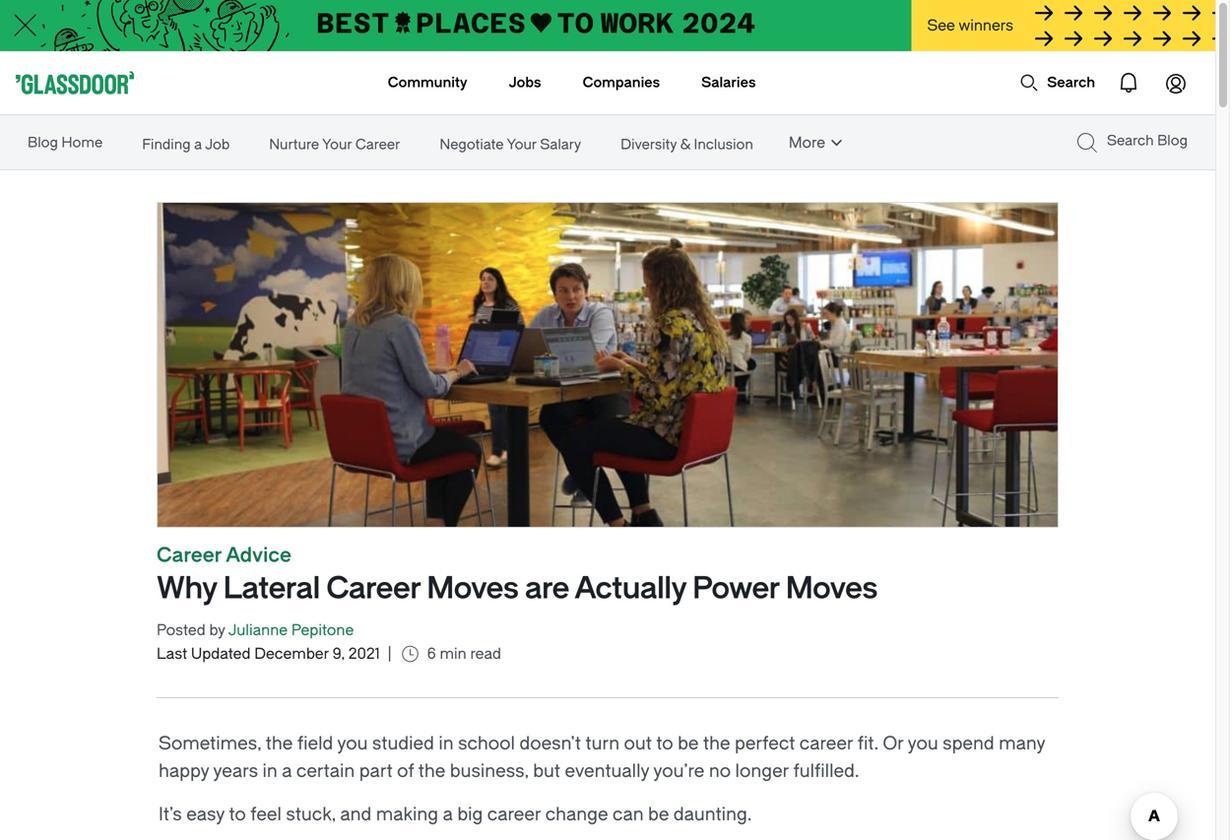 Task type: describe. For each thing, give the bounding box(es) containing it.
salaries
[[702, 74, 756, 91]]

out
[[624, 734, 652, 754]]

community
[[388, 74, 468, 91]]

0 vertical spatial career
[[356, 136, 400, 153]]

no
[[709, 761, 731, 782]]

1 vertical spatial career
[[157, 544, 222, 567]]

read
[[471, 645, 502, 663]]

6
[[427, 645, 436, 663]]

business,
[[450, 761, 529, 782]]

studied
[[372, 734, 434, 754]]

2 horizontal spatial the
[[704, 734, 731, 754]]

julianne pepitone link
[[228, 622, 354, 640]]

be inside sometimes, the field you studied in school doesn't turn out to be the perfect career fit. or you spend many happy years in a certain part of the business, but eventually you're no longer fulfilled.
[[678, 734, 699, 754]]

many
[[999, 734, 1046, 754]]

see winners link
[[912, 0, 1216, 53]]

0 horizontal spatial be
[[648, 805, 670, 825]]

lottie animation container image inside "search" button
[[1020, 73, 1040, 93]]

change
[[546, 805, 609, 825]]

fit.
[[858, 734, 879, 754]]

jobs
[[509, 74, 542, 91]]

negotiate
[[440, 136, 504, 153]]

advice
[[226, 544, 292, 567]]

of
[[397, 761, 414, 782]]

search for search
[[1048, 74, 1096, 91]]

see
[[928, 17, 956, 34]]

actually
[[575, 572, 686, 607]]

posted
[[157, 622, 206, 640]]

salaries link
[[702, 51, 756, 114]]

min
[[440, 645, 467, 663]]

a inside sometimes, the field you studied in school doesn't turn out to be the perfect career fit. or you spend many happy years in a certain part of the business, but eventually you're no longer fulfilled.
[[282, 761, 292, 782]]

community link
[[388, 51, 468, 114]]

nurture
[[269, 136, 319, 153]]

finding a job
[[142, 136, 230, 153]]

fulfilled.
[[794, 761, 860, 782]]

daunting.
[[674, 805, 752, 825]]

to inside sometimes, the field you studied in school doesn't turn out to be the perfect career fit. or you spend many happy years in a certain part of the business, but eventually you're no longer fulfilled.
[[657, 734, 674, 754]]

your for negotiate
[[507, 136, 537, 153]]

companies link
[[583, 51, 660, 114]]

2 vertical spatial career
[[326, 572, 421, 607]]

spend
[[943, 734, 995, 754]]

december
[[254, 645, 329, 663]]

happy
[[159, 761, 209, 782]]

can
[[613, 805, 644, 825]]

1 vertical spatial to
[[229, 805, 246, 825]]

certain
[[297, 761, 355, 782]]

career advice why lateral career moves are actually power moves
[[157, 544, 878, 607]]

0 horizontal spatial in
[[263, 761, 278, 782]]

julianne
[[228, 622, 288, 640]]

your for nurture
[[322, 136, 352, 153]]

or
[[883, 734, 904, 754]]

2 you from the left
[[908, 734, 939, 754]]

part
[[359, 761, 393, 782]]

longer
[[736, 761, 789, 782]]

1 horizontal spatial in
[[439, 734, 454, 754]]

career advice link
[[157, 544, 292, 567]]

companies
[[583, 74, 660, 91]]

perfect
[[735, 734, 796, 754]]

1 moves from the left
[[427, 572, 519, 607]]

lateral
[[223, 572, 320, 607]]

search button
[[1010, 63, 1106, 102]]

and
[[340, 805, 372, 825]]

winners
[[959, 17, 1014, 34]]



Task type: locate. For each thing, give the bounding box(es) containing it.
search inside button
[[1048, 74, 1096, 91]]

career up why
[[157, 544, 222, 567]]

1 horizontal spatial moves
[[786, 572, 878, 607]]

career up fulfilled.
[[800, 734, 854, 754]]

negotiate your salary
[[440, 136, 582, 153]]

you
[[337, 734, 368, 754], [908, 734, 939, 754]]

1 horizontal spatial the
[[419, 761, 446, 782]]

your left salary
[[507, 136, 537, 153]]

2 moves from the left
[[786, 572, 878, 607]]

lottie animation container image down 'see winners' 'link'
[[1020, 73, 1040, 93]]

be up you're
[[678, 734, 699, 754]]

your
[[322, 136, 352, 153], [507, 136, 537, 153]]

stuck,
[[286, 805, 336, 825]]

your right nurture
[[322, 136, 352, 153]]

9,
[[333, 645, 345, 663]]

lottie animation container image
[[1153, 59, 1200, 106], [1020, 73, 1040, 93]]

1 horizontal spatial search
[[1108, 133, 1155, 149]]

career
[[800, 734, 854, 754], [488, 805, 541, 825]]

1 vertical spatial a
[[282, 761, 292, 782]]

career inside sometimes, the field you studied in school doesn't turn out to be the perfect career fit. or you spend many happy years in a certain part of the business, but eventually you're no longer fulfilled.
[[800, 734, 854, 754]]

nurture your career
[[269, 136, 400, 153]]

salary
[[540, 136, 582, 153]]

1 horizontal spatial lottie animation container image
[[1153, 59, 1200, 106]]

2 vertical spatial a
[[443, 805, 453, 825]]

power
[[693, 572, 780, 607]]

1 horizontal spatial a
[[282, 761, 292, 782]]

a left certain
[[282, 761, 292, 782]]

field
[[297, 734, 333, 754]]

school
[[458, 734, 515, 754]]

a
[[194, 136, 202, 153], [282, 761, 292, 782], [443, 805, 453, 825]]

finding
[[142, 136, 191, 153]]

search
[[1048, 74, 1096, 91], [1108, 133, 1155, 149]]

0 horizontal spatial search
[[1048, 74, 1096, 91]]

are
[[525, 572, 569, 607]]

0 vertical spatial be
[[678, 734, 699, 754]]

1 vertical spatial be
[[648, 805, 670, 825]]

2021
[[349, 645, 380, 663]]

1 your from the left
[[322, 136, 352, 153]]

to left the feel
[[229, 805, 246, 825]]

search for search blog
[[1108, 133, 1155, 149]]

1 horizontal spatial to
[[657, 734, 674, 754]]

0 vertical spatial a
[[194, 136, 202, 153]]

it's easy to feel stuck, and making a big career change can be daunting.
[[159, 805, 752, 825]]

doesn't
[[520, 734, 581, 754]]

you're
[[654, 761, 705, 782]]

1 horizontal spatial blog
[[1158, 133, 1188, 149]]

lottie animation container image up search blog
[[1153, 59, 1200, 106]]

blog
[[1158, 133, 1188, 149], [28, 135, 58, 151]]

0 vertical spatial career
[[800, 734, 854, 754]]

last updated december 9, 2021
[[157, 645, 380, 663]]

home
[[61, 135, 103, 151]]

career
[[356, 136, 400, 153], [157, 544, 222, 567], [326, 572, 421, 607]]

inclusion
[[694, 136, 754, 153]]

sometimes, the field you studied in school doesn't turn out to be the perfect career fit. or you spend many happy years in a certain part of the business, but eventually you're no longer fulfilled.
[[159, 734, 1046, 782]]

a left big
[[443, 805, 453, 825]]

more
[[789, 134, 826, 152]]

in
[[439, 734, 454, 754], [263, 761, 278, 782]]

1 horizontal spatial be
[[678, 734, 699, 754]]

0 horizontal spatial to
[[229, 805, 246, 825]]

last
[[157, 645, 187, 663]]

2 horizontal spatial a
[[443, 805, 453, 825]]

0 horizontal spatial your
[[322, 136, 352, 153]]

be right can
[[648, 805, 670, 825]]

you right or
[[908, 734, 939, 754]]

1 vertical spatial in
[[263, 761, 278, 782]]

in right years
[[263, 761, 278, 782]]

eventually
[[565, 761, 650, 782]]

moves
[[427, 572, 519, 607], [786, 572, 878, 607]]

turn
[[586, 734, 620, 754]]

why
[[157, 572, 217, 607]]

lottie animation container image inside "search" button
[[1020, 73, 1040, 93]]

1 horizontal spatial career
[[800, 734, 854, 754]]

0 horizontal spatial lottie animation container image
[[1020, 73, 1040, 93]]

a left job
[[194, 136, 202, 153]]

0 horizontal spatial a
[[194, 136, 202, 153]]

it's
[[159, 805, 182, 825]]

easy
[[186, 805, 225, 825]]

0 horizontal spatial career
[[488, 805, 541, 825]]

blog inside "link"
[[28, 135, 58, 151]]

job
[[205, 136, 230, 153]]

career right big
[[488, 805, 541, 825]]

the
[[266, 734, 293, 754], [704, 734, 731, 754], [419, 761, 446, 782]]

diversity
[[621, 136, 677, 153]]

big
[[458, 805, 483, 825]]

lottie animation container image
[[309, 51, 389, 112], [309, 51, 389, 112], [1106, 59, 1153, 106], [1106, 59, 1153, 106], [1153, 59, 1200, 106], [1020, 73, 1040, 93]]

years
[[213, 761, 258, 782]]

updated
[[191, 645, 251, 663]]

|
[[388, 645, 392, 663]]

the right the of
[[419, 761, 446, 782]]

you up part at the left bottom
[[337, 734, 368, 754]]

1 horizontal spatial you
[[908, 734, 939, 754]]

moves up 6 min read in the bottom of the page
[[427, 572, 519, 607]]

moves right power
[[786, 572, 878, 607]]

1 you from the left
[[337, 734, 368, 754]]

but
[[533, 761, 561, 782]]

be
[[678, 734, 699, 754], [648, 805, 670, 825]]

the up no
[[704, 734, 731, 754]]

posted by julianne pepitone
[[157, 622, 354, 640]]

feel
[[251, 805, 282, 825]]

to
[[657, 734, 674, 754], [229, 805, 246, 825]]

sometimes,
[[159, 734, 261, 754]]

in left "school"
[[439, 734, 454, 754]]

to right the out
[[657, 734, 674, 754]]

pepitone
[[292, 622, 354, 640]]

blog home
[[28, 135, 103, 151]]

0 horizontal spatial blog
[[28, 135, 58, 151]]

0 vertical spatial search
[[1048, 74, 1096, 91]]

blog home link
[[24, 117, 107, 169]]

search blog
[[1108, 133, 1188, 149]]

6 min read
[[427, 645, 502, 663]]

making
[[376, 805, 439, 825]]

diversity & inclusion
[[621, 136, 754, 153]]

by
[[209, 622, 225, 640]]

0 horizontal spatial you
[[337, 734, 368, 754]]

&
[[681, 136, 691, 153]]

1 vertical spatial search
[[1108, 133, 1155, 149]]

the left field
[[266, 734, 293, 754]]

1 vertical spatial career
[[488, 805, 541, 825]]

2 your from the left
[[507, 136, 537, 153]]

1 horizontal spatial your
[[507, 136, 537, 153]]

jobs link
[[509, 51, 542, 114]]

career up pepitone
[[326, 572, 421, 607]]

0 horizontal spatial the
[[266, 734, 293, 754]]

career down community 'link'
[[356, 136, 400, 153]]

0 vertical spatial to
[[657, 734, 674, 754]]

0 vertical spatial in
[[439, 734, 454, 754]]

0 horizontal spatial moves
[[427, 572, 519, 607]]

see winners
[[928, 17, 1014, 34]]



Task type: vqa. For each thing, say whether or not it's contained in the screenshot.
the top XBiotech USA, Inc
no



